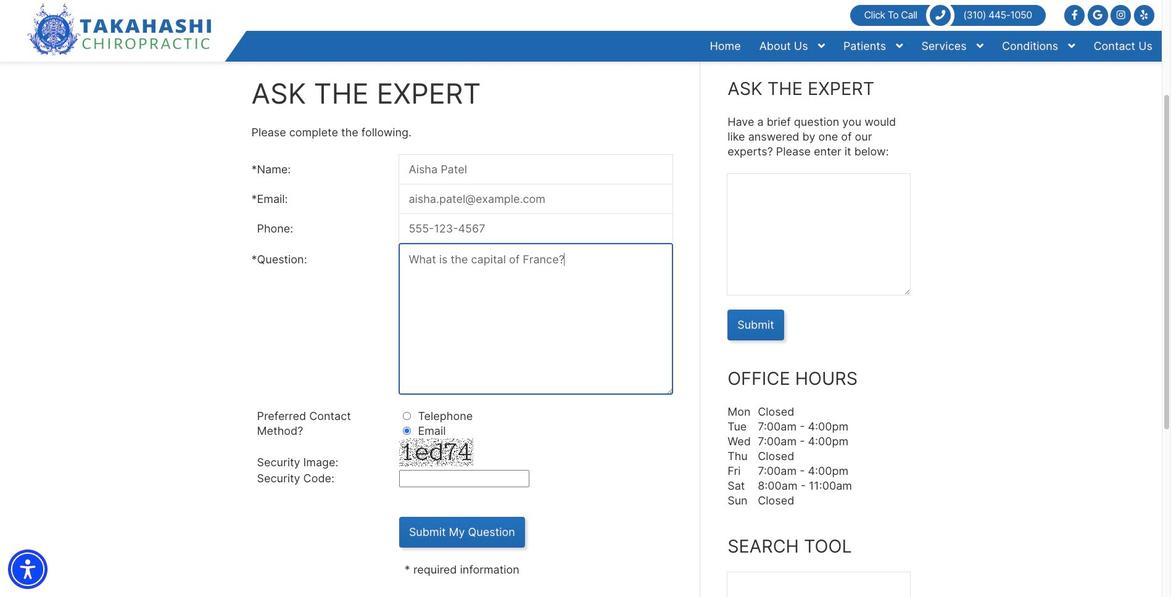 Task type: locate. For each thing, give the bounding box(es) containing it.
facebook image left yelp icon
[[1117, 10, 1125, 20]]

None submit
[[728, 310, 784, 341], [399, 517, 525, 548], [728, 310, 784, 341], [399, 517, 525, 548]]

1 facebook image from the left
[[1072, 10, 1078, 20]]

None text field
[[400, 155, 673, 184], [400, 214, 673, 244], [400, 155, 673, 184], [400, 214, 673, 244]]

facebook image left google 'image'
[[1072, 10, 1078, 20]]

None radio
[[403, 412, 411, 420]]

None radio
[[403, 427, 411, 435]]

Ask the expert input field. text field
[[728, 174, 911, 295]]

facebook image
[[1072, 10, 1078, 20], [1117, 10, 1125, 20]]

None text field
[[400, 184, 673, 214], [400, 244, 673, 394], [728, 573, 911, 597], [400, 184, 673, 214], [400, 244, 673, 394], [728, 573, 911, 597]]

yelp image
[[1141, 10, 1148, 20]]

None field
[[400, 470, 530, 487]]

0 horizontal spatial facebook image
[[1072, 10, 1078, 20]]

google image
[[1093, 10, 1103, 20]]

1 horizontal spatial facebook image
[[1117, 10, 1125, 20]]



Task type: describe. For each thing, give the bounding box(es) containing it.
security code image image
[[400, 439, 474, 466]]

2 facebook image from the left
[[1117, 10, 1125, 20]]



